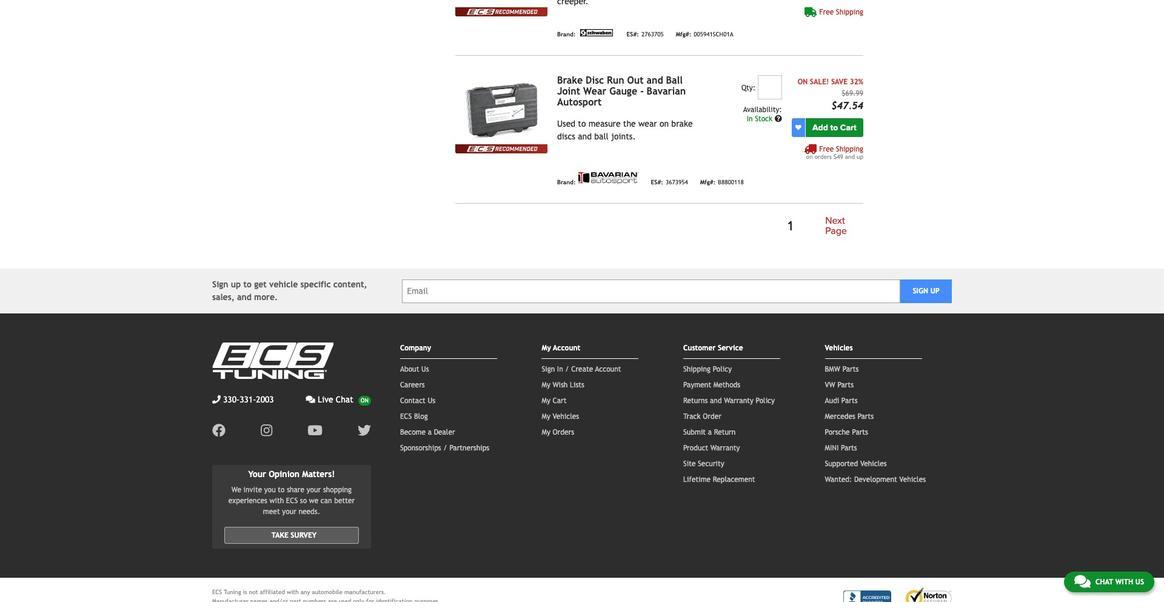Task type: vqa. For each thing, say whether or not it's contained in the screenshot.
second "2.0T Gen3 GLI" from the bottom
no



Task type: describe. For each thing, give the bounding box(es) containing it.
you
[[264, 486, 276, 494]]

youtube logo image
[[307, 424, 323, 437]]

brake disc run out and ball joint wear gauge - bavarian autosport
[[557, 74, 686, 108]]

supported vehicles
[[825, 460, 887, 468]]

stock
[[755, 115, 772, 123]]

ecs blog
[[400, 412, 428, 421]]

shipping policy link
[[683, 365, 732, 374]]

mini
[[825, 444, 839, 452]]

es#2763705 - 005941sch01a - 40" padded creeper with adjustable headrest  - get off the ground and move around with our high quality 6 wheel creeper. - schwaben - audi bmw volkswagen mercedes benz mini porsche image
[[455, 0, 547, 7]]

automobile
[[312, 589, 343, 595]]

and inside free shipping on orders $49 and up
[[845, 153, 855, 160]]

ecs tuning recommends this product. image for es#2763705 - 005941sch01a - 40" padded creeper with adjustable headrest  - get off the ground and move around with our high quality 6 wheel creeper. - schwaben - audi bmw volkswagen mercedes benz mini porsche image
[[455, 7, 547, 16]]

1 horizontal spatial chat
[[1095, 578, 1113, 586]]

lifetime replacement link
[[683, 475, 755, 484]]

gauge
[[609, 85, 637, 97]]

0 vertical spatial warranty
[[724, 397, 754, 405]]

$69.99
[[842, 89, 863, 98]]

mfg#: 005941sch01a
[[676, 31, 733, 37]]

bmw parts
[[825, 365, 859, 374]]

live
[[318, 395, 333, 404]]

careers link
[[400, 381, 425, 389]]

add
[[812, 122, 828, 133]]

my for my wish lists
[[542, 381, 550, 389]]

page
[[825, 225, 847, 237]]

tuning
[[224, 589, 241, 595]]

to inside sign up to get vehicle specific content, sales, and more.
[[243, 280, 252, 289]]

005941sch01a
[[694, 31, 733, 37]]

and inside sign up to get vehicle specific content, sales, and more.
[[237, 292, 252, 302]]

take survey
[[271, 531, 317, 539]]

wish
[[553, 381, 568, 389]]

sponsorships / partnerships link
[[400, 444, 489, 452]]

ecs tuning is not affiliated with any automobile manufacturers.
[[212, 589, 386, 595]]

a for submit
[[708, 428, 712, 437]]

mfg#: b8800118
[[700, 179, 744, 185]]

joints.
[[611, 131, 636, 141]]

sign up
[[913, 287, 940, 295]]

lists
[[570, 381, 584, 389]]

payment
[[683, 381, 711, 389]]

free for free shipping
[[819, 8, 834, 16]]

0 horizontal spatial chat
[[336, 395, 353, 404]]

330-331-2003 link
[[212, 394, 274, 406]]

ecs tuning recommends this product. image for the es#3673954 - b8800118 - brake disc run out and ball joint wear gauge - bavarian autosport - used to measure the wear on brake discs and ball joints. - bav auto tools - audi bmw volkswagen mercedes benz mini porsche image
[[455, 144, 547, 153]]

ecs inside we invite you to share your shopping experiences with ecs so we can better meet your needs.
[[286, 496, 298, 505]]

es#: for es#: 2763705
[[627, 31, 639, 37]]

methods
[[713, 381, 740, 389]]

free for free shipping on orders $49 and up
[[819, 145, 834, 153]]

wanted: development vehicles link
[[825, 475, 926, 484]]

sign for sign up to get vehicle specific content, sales, and more.
[[212, 280, 228, 289]]

brake
[[557, 74, 583, 86]]

measure
[[588, 119, 621, 128]]

parts for bmw parts
[[843, 365, 859, 374]]

0 horizontal spatial /
[[443, 444, 447, 452]]

1 horizontal spatial with
[[287, 589, 299, 595]]

my orders
[[542, 428, 574, 437]]

and inside used to measure the wear on brake discs and ball joints.
[[578, 131, 592, 141]]

es#3673954 - b8800118 - brake disc run out and ball joint wear gauge - bavarian autosport - used to measure the wear on brake discs and ball joints. - bav auto tools - audi bmw volkswagen mercedes benz mini porsche image
[[455, 75, 547, 144]]

and up order
[[710, 397, 722, 405]]

mercedes parts link
[[825, 412, 874, 421]]

vehicles up "wanted: development vehicles"
[[860, 460, 887, 468]]

can
[[321, 496, 332, 505]]

submit
[[683, 428, 706, 437]]

security
[[698, 460, 724, 468]]

my account
[[542, 344, 580, 352]]

my for my account
[[542, 344, 551, 352]]

a for become
[[428, 428, 432, 437]]

customer
[[683, 344, 716, 352]]

us for about us
[[421, 365, 429, 374]]

any
[[301, 589, 310, 595]]

bmw parts link
[[825, 365, 859, 374]]

mini parts link
[[825, 444, 857, 452]]

0 vertical spatial account
[[553, 344, 580, 352]]

contact us
[[400, 397, 435, 405]]

mfg#: for mfg#: 005941sch01a
[[676, 31, 691, 37]]

opinion
[[269, 469, 300, 479]]

1 vertical spatial policy
[[756, 397, 775, 405]]

my vehicles
[[542, 412, 579, 421]]

331-
[[240, 395, 256, 404]]

shipping for free shipping
[[836, 8, 863, 16]]

ecs blog link
[[400, 412, 428, 421]]

next
[[825, 215, 845, 227]]

es#: 2763705
[[627, 31, 664, 37]]

sign for sign in / create account
[[542, 365, 555, 374]]

on inside free shipping on orders $49 and up
[[806, 153, 813, 160]]

my for my vehicles
[[542, 412, 550, 421]]

lifetime
[[683, 475, 711, 484]]

es#: 3673954
[[651, 179, 688, 185]]

330-
[[223, 395, 240, 404]]

about us link
[[400, 365, 429, 374]]

on
[[798, 78, 808, 86]]

us for contact us
[[428, 397, 435, 405]]

bav auto tools - corporate logo image
[[578, 172, 639, 184]]

2 vertical spatial us
[[1135, 578, 1144, 586]]

parts for mini parts
[[841, 444, 857, 452]]

become
[[400, 428, 426, 437]]

orders
[[815, 153, 832, 160]]

contact us link
[[400, 397, 435, 405]]

my cart
[[542, 397, 567, 405]]

and inside brake disc run out and ball joint wear gauge - bavarian autosport
[[647, 74, 663, 86]]

2763705
[[641, 31, 664, 37]]

1 vertical spatial account
[[595, 365, 621, 374]]

add to wish list image
[[795, 125, 801, 131]]

partnerships
[[449, 444, 489, 452]]

Email email field
[[402, 279, 900, 303]]

careers
[[400, 381, 425, 389]]

better
[[334, 496, 355, 505]]

used
[[557, 119, 575, 128]]

disc
[[586, 74, 604, 86]]

product warranty
[[683, 444, 740, 452]]

chat with us link
[[1064, 572, 1154, 592]]

company
[[400, 344, 431, 352]]

wear
[[583, 85, 606, 97]]

brake
[[671, 119, 693, 128]]

submit a return
[[683, 428, 736, 437]]

vehicles up bmw parts
[[825, 344, 853, 352]]

manufacturers.
[[344, 589, 386, 595]]

track
[[683, 412, 701, 421]]

phone image
[[212, 395, 221, 404]]



Task type: locate. For each thing, give the bounding box(es) containing it.
0 vertical spatial ecs tuning recommends this product. image
[[455, 7, 547, 16]]

parts for porsche parts
[[852, 428, 868, 437]]

brand: left bav auto tools - corporate logo
[[557, 179, 576, 185]]

ecs for tuning
[[212, 589, 222, 595]]

1 free from the top
[[819, 8, 834, 16]]

product
[[683, 444, 708, 452]]

so
[[300, 496, 307, 505]]

2 a from the left
[[708, 428, 712, 437]]

meet
[[263, 507, 280, 516]]

site
[[683, 460, 696, 468]]

1 vertical spatial mfg#:
[[700, 179, 716, 185]]

needs.
[[299, 507, 320, 516]]

mfg#: left b8800118
[[700, 179, 716, 185]]

and right sales,
[[237, 292, 252, 302]]

take survey link
[[224, 527, 359, 544]]

your
[[307, 486, 321, 494], [282, 507, 296, 516]]

1 horizontal spatial on
[[806, 153, 813, 160]]

warranty down the return on the bottom of the page
[[710, 444, 740, 452]]

free shipping
[[819, 8, 863, 16]]

2 free from the top
[[819, 145, 834, 153]]

with inside we invite you to share your shopping experiences with ecs so we can better meet your needs.
[[270, 496, 284, 505]]

up for sign up
[[930, 287, 940, 295]]

1 horizontal spatial /
[[565, 365, 569, 374]]

used to measure the wear on brake discs and ball joints.
[[557, 119, 693, 141]]

0 vertical spatial in
[[747, 115, 753, 123]]

development
[[854, 475, 897, 484]]

mfg#: for mfg#: b8800118
[[700, 179, 716, 185]]

lifetime replacement
[[683, 475, 755, 484]]

blog
[[414, 412, 428, 421]]

2 horizontal spatial sign
[[913, 287, 928, 295]]

on inside used to measure the wear on brake discs and ball joints.
[[660, 119, 669, 128]]

in stock
[[747, 115, 775, 123]]

in up the wish
[[557, 365, 563, 374]]

to left get
[[243, 280, 252, 289]]

1
[[788, 218, 793, 234]]

0 vertical spatial chat
[[336, 395, 353, 404]]

to inside button
[[830, 122, 838, 133]]

ecs left tuning
[[212, 589, 222, 595]]

parts for mercedes parts
[[858, 412, 874, 421]]

sign in / create account link
[[542, 365, 621, 374]]

parts right vw
[[837, 381, 854, 389]]

with
[[270, 496, 284, 505], [1115, 578, 1133, 586], [287, 589, 299, 595]]

become a dealer
[[400, 428, 455, 437]]

brand:
[[557, 31, 576, 37], [557, 179, 576, 185]]

become a dealer link
[[400, 428, 455, 437]]

up inside sign up to get vehicle specific content, sales, and more.
[[231, 280, 241, 289]]

a left dealer
[[428, 428, 432, 437]]

ecs tuning recommends this product. image
[[455, 7, 547, 16], [455, 144, 547, 153]]

0 horizontal spatial policy
[[713, 365, 732, 374]]

warranty down methods at the bottom of the page
[[724, 397, 754, 405]]

returns
[[683, 397, 708, 405]]

cart inside button
[[840, 122, 857, 133]]

product warranty link
[[683, 444, 740, 452]]

1 vertical spatial your
[[282, 507, 296, 516]]

4 my from the top
[[542, 412, 550, 421]]

my for my orders
[[542, 428, 550, 437]]

1 horizontal spatial in
[[747, 115, 753, 123]]

we invite you to share your shopping experiences with ecs so we can better meet your needs.
[[228, 486, 355, 516]]

your right meet
[[282, 507, 296, 516]]

to right add
[[830, 122, 838, 133]]

parts for vw parts
[[837, 381, 854, 389]]

1 vertical spatial ecs
[[286, 496, 298, 505]]

take survey button
[[224, 527, 359, 544]]

/ down dealer
[[443, 444, 447, 452]]

1 horizontal spatial es#:
[[651, 179, 663, 185]]

vw
[[825, 381, 835, 389]]

shipping for free shipping on orders $49 and up
[[836, 145, 863, 153]]

1 vertical spatial comments image
[[1074, 574, 1091, 589]]

0 horizontal spatial sign
[[212, 280, 228, 289]]

1 vertical spatial shipping
[[836, 145, 863, 153]]

1 vertical spatial us
[[428, 397, 435, 405]]

sponsorships / partnerships
[[400, 444, 489, 452]]

1 vertical spatial with
[[1115, 578, 1133, 586]]

track order
[[683, 412, 721, 421]]

es#: for es#: 3673954
[[651, 179, 663, 185]]

replacement
[[713, 475, 755, 484]]

on sale!                         save 32% $69.99 $47.54
[[798, 78, 863, 111]]

my left orders
[[542, 428, 550, 437]]

sign inside sign up to get vehicle specific content, sales, and more.
[[212, 280, 228, 289]]

0 horizontal spatial on
[[660, 119, 669, 128]]

1 vertical spatial cart
[[553, 397, 567, 405]]

vehicle
[[269, 280, 298, 289]]

ecs left blog
[[400, 412, 412, 421]]

sign in / create account
[[542, 365, 621, 374]]

to inside used to measure the wear on brake discs and ball joints.
[[578, 119, 586, 128]]

sign up button
[[900, 279, 952, 303]]

parts up mercedes parts in the right bottom of the page
[[841, 397, 858, 405]]

contact
[[400, 397, 426, 405]]

sign for sign up
[[913, 287, 928, 295]]

0 horizontal spatial up
[[231, 280, 241, 289]]

my for my cart
[[542, 397, 550, 405]]

1 ecs tuning recommends this product. image from the top
[[455, 7, 547, 16]]

free
[[819, 8, 834, 16], [819, 145, 834, 153]]

free inside free shipping on orders $49 and up
[[819, 145, 834, 153]]

0 vertical spatial mfg#:
[[676, 31, 691, 37]]

site security link
[[683, 460, 724, 468]]

wanted: development vehicles
[[825, 475, 926, 484]]

up for sign up to get vehicle specific content, sales, and more.
[[231, 280, 241, 289]]

parts down the mercedes parts link
[[852, 428, 868, 437]]

es#: left 3673954
[[651, 179, 663, 185]]

3 my from the top
[[542, 397, 550, 405]]

parts right "bmw"
[[843, 365, 859, 374]]

1 vertical spatial in
[[557, 365, 563, 374]]

your
[[248, 469, 266, 479]]

comments image inside chat with us link
[[1074, 574, 1091, 589]]

account right create
[[595, 365, 621, 374]]

warranty
[[724, 397, 754, 405], [710, 444, 740, 452]]

0 horizontal spatial ecs
[[212, 589, 222, 595]]

add to cart button
[[806, 118, 863, 137]]

run
[[607, 74, 624, 86]]

porsche parts
[[825, 428, 868, 437]]

my up my wish lists
[[542, 344, 551, 352]]

1 vertical spatial /
[[443, 444, 447, 452]]

create
[[571, 365, 593, 374]]

parts for audi parts
[[841, 397, 858, 405]]

/ left create
[[565, 365, 569, 374]]

0 vertical spatial shipping
[[836, 8, 863, 16]]

-
[[640, 85, 644, 97]]

comments image
[[306, 395, 315, 404], [1074, 574, 1091, 589]]

2 vertical spatial shipping
[[683, 365, 711, 374]]

shopping
[[323, 486, 352, 494]]

to inside we invite you to share your shopping experiences with ecs so we can better meet your needs.
[[278, 486, 285, 494]]

0 vertical spatial ecs
[[400, 412, 412, 421]]

1 horizontal spatial policy
[[756, 397, 775, 405]]

0 vertical spatial us
[[421, 365, 429, 374]]

1 horizontal spatial a
[[708, 428, 712, 437]]

1 a from the left
[[428, 428, 432, 437]]

add to cart
[[812, 122, 857, 133]]

ecs left so
[[286, 496, 298, 505]]

payment methods link
[[683, 381, 740, 389]]

1 my from the top
[[542, 344, 551, 352]]

1 vertical spatial chat
[[1095, 578, 1113, 586]]

take
[[271, 531, 288, 539]]

brand: for es#: 2763705
[[557, 31, 576, 37]]

save
[[831, 78, 848, 86]]

0 vertical spatial brand:
[[557, 31, 576, 37]]

0 vertical spatial /
[[565, 365, 569, 374]]

facebook logo image
[[212, 424, 226, 437]]

0 vertical spatial policy
[[713, 365, 732, 374]]

0 vertical spatial on
[[660, 119, 669, 128]]

to right "you"
[[278, 486, 285, 494]]

vehicles up orders
[[553, 412, 579, 421]]

twitter logo image
[[358, 424, 371, 437]]

parts down porsche parts link
[[841, 444, 857, 452]]

mfg#:
[[676, 31, 691, 37], [700, 179, 716, 185]]

1 horizontal spatial cart
[[840, 122, 857, 133]]

comments image left live
[[306, 395, 315, 404]]

0 vertical spatial cart
[[840, 122, 857, 133]]

1 vertical spatial warranty
[[710, 444, 740, 452]]

2 horizontal spatial ecs
[[400, 412, 412, 421]]

content,
[[333, 280, 367, 289]]

we
[[231, 486, 241, 494]]

$47.54
[[831, 100, 863, 111]]

on right wear
[[660, 119, 669, 128]]

brand: for es#: 3673954
[[557, 179, 576, 185]]

vehicles
[[825, 344, 853, 352], [553, 412, 579, 421], [860, 460, 887, 468], [899, 475, 926, 484]]

service
[[718, 344, 743, 352]]

vw parts
[[825, 381, 854, 389]]

ball
[[594, 131, 609, 141]]

in left stock
[[747, 115, 753, 123]]

comments image for live
[[306, 395, 315, 404]]

shipping inside free shipping on orders $49 and up
[[836, 145, 863, 153]]

schwaben - corporate logo image
[[578, 29, 615, 36]]

and right $49
[[845, 153, 855, 160]]

0 horizontal spatial mfg#:
[[676, 31, 691, 37]]

/
[[565, 365, 569, 374], [443, 444, 447, 452]]

3673954
[[666, 179, 688, 185]]

0 horizontal spatial a
[[428, 428, 432, 437]]

comments image for chat
[[1074, 574, 1091, 589]]

vw parts link
[[825, 381, 854, 389]]

instagram logo image
[[261, 424, 272, 437]]

my
[[542, 344, 551, 352], [542, 381, 550, 389], [542, 397, 550, 405], [542, 412, 550, 421], [542, 428, 550, 437]]

live chat
[[318, 395, 353, 404]]

about
[[400, 365, 419, 374]]

0 horizontal spatial comments image
[[306, 395, 315, 404]]

your up we
[[307, 486, 321, 494]]

returns and warranty policy
[[683, 397, 775, 405]]

0 horizontal spatial es#:
[[627, 31, 639, 37]]

comments image left "chat with us"
[[1074, 574, 1091, 589]]

ball
[[666, 74, 683, 86]]

2 vertical spatial ecs
[[212, 589, 222, 595]]

1 horizontal spatial up
[[857, 153, 863, 160]]

a left the return on the bottom of the page
[[708, 428, 712, 437]]

0 horizontal spatial account
[[553, 344, 580, 352]]

we
[[309, 496, 318, 505]]

1 vertical spatial free
[[819, 145, 834, 153]]

my up my vehicles
[[542, 397, 550, 405]]

brand: left schwaben - corporate logo
[[557, 31, 576, 37]]

mercedes
[[825, 412, 855, 421]]

my down my cart link
[[542, 412, 550, 421]]

and right -
[[647, 74, 663, 86]]

vehicles right the development
[[899, 475, 926, 484]]

to
[[578, 119, 586, 128], [830, 122, 838, 133], [243, 280, 252, 289], [278, 486, 285, 494]]

cart down the wish
[[553, 397, 567, 405]]

share
[[287, 486, 304, 494]]

and left the ball
[[578, 131, 592, 141]]

0 vertical spatial es#:
[[627, 31, 639, 37]]

next page
[[825, 215, 847, 237]]

None number field
[[758, 75, 782, 99]]

1 vertical spatial es#:
[[651, 179, 663, 185]]

affiliated
[[260, 589, 285, 595]]

2 vertical spatial with
[[287, 589, 299, 595]]

cart down $47.54
[[840, 122, 857, 133]]

up
[[857, 153, 863, 160], [231, 280, 241, 289], [930, 287, 940, 295]]

comments image inside live chat link
[[306, 395, 315, 404]]

2 horizontal spatial up
[[930, 287, 940, 295]]

up inside button
[[930, 287, 940, 295]]

1 horizontal spatial account
[[595, 365, 621, 374]]

1 horizontal spatial sign
[[542, 365, 555, 374]]

mfg#: left 005941sch01a
[[676, 31, 691, 37]]

1 horizontal spatial your
[[307, 486, 321, 494]]

ecs tuning image
[[212, 343, 333, 379]]

account up the sign in / create account link
[[553, 344, 580, 352]]

2 ecs tuning recommends this product. image from the top
[[455, 144, 547, 153]]

1 horizontal spatial ecs
[[286, 496, 298, 505]]

out
[[627, 74, 644, 86]]

0 horizontal spatial in
[[557, 365, 563, 374]]

1 horizontal spatial mfg#:
[[700, 179, 716, 185]]

2 brand: from the top
[[557, 179, 576, 185]]

paginated product list navigation navigation
[[455, 213, 863, 240]]

5 my from the top
[[542, 428, 550, 437]]

0 vertical spatial comments image
[[306, 395, 315, 404]]

1 horizontal spatial comments image
[[1074, 574, 1091, 589]]

0 horizontal spatial with
[[270, 496, 284, 505]]

question circle image
[[775, 115, 782, 122]]

ecs for blog
[[400, 412, 412, 421]]

parts up porsche parts
[[858, 412, 874, 421]]

es#: left 2763705
[[627, 31, 639, 37]]

2 my from the top
[[542, 381, 550, 389]]

1 vertical spatial on
[[806, 153, 813, 160]]

2 horizontal spatial with
[[1115, 578, 1133, 586]]

porsche parts link
[[825, 428, 868, 437]]

0 horizontal spatial your
[[282, 507, 296, 516]]

0 horizontal spatial cart
[[553, 397, 567, 405]]

invite
[[243, 486, 262, 494]]

qty:
[[741, 84, 755, 92]]

sign inside button
[[913, 287, 928, 295]]

0 vertical spatial your
[[307, 486, 321, 494]]

1 vertical spatial brand:
[[557, 179, 576, 185]]

in
[[747, 115, 753, 123], [557, 365, 563, 374]]

1 vertical spatial ecs tuning recommends this product. image
[[455, 144, 547, 153]]

1 brand: from the top
[[557, 31, 576, 37]]

up inside free shipping on orders $49 and up
[[857, 153, 863, 160]]

0 vertical spatial free
[[819, 8, 834, 16]]

to right used
[[578, 119, 586, 128]]

sponsorships
[[400, 444, 441, 452]]

my left the wish
[[542, 381, 550, 389]]

0 vertical spatial with
[[270, 496, 284, 505]]

my wish lists link
[[542, 381, 584, 389]]

on left the orders at the top of the page
[[806, 153, 813, 160]]

us
[[421, 365, 429, 374], [428, 397, 435, 405], [1135, 578, 1144, 586]]

b8800118
[[718, 179, 744, 185]]

chat with us
[[1095, 578, 1144, 586]]

discs
[[557, 131, 575, 141]]



